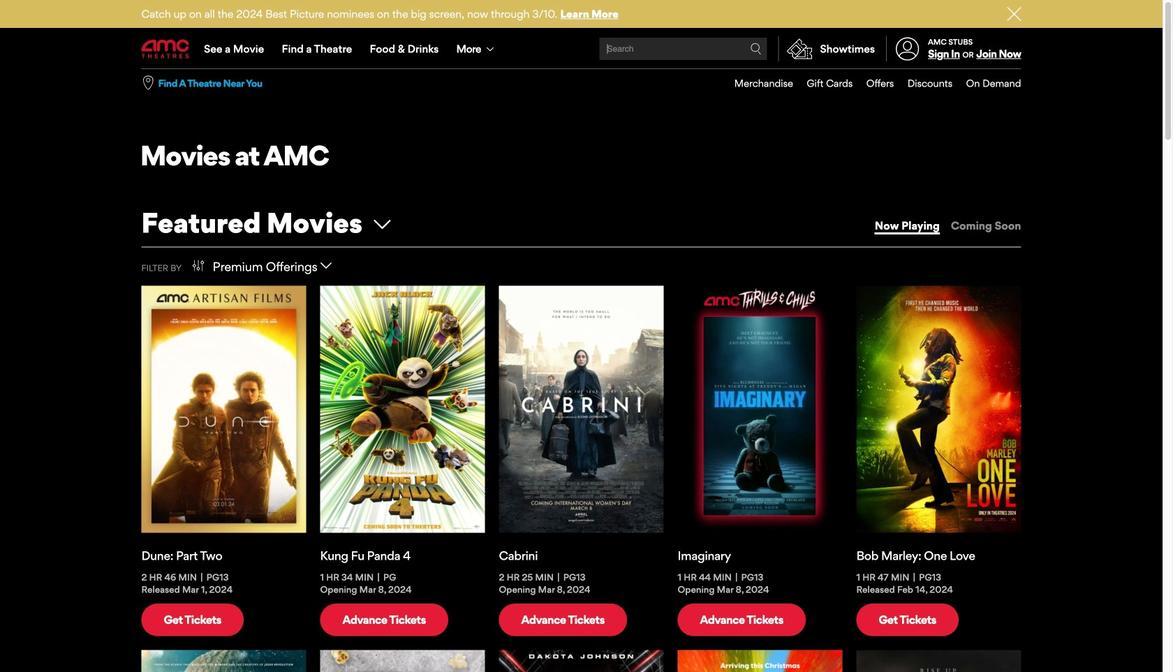 Task type: describe. For each thing, give the bounding box(es) containing it.
movie poster for kung fu panda 4 image
[[320, 286, 485, 533]]

showtimes image
[[779, 36, 820, 61]]

movie poster for amc screen unseen: march 11 image
[[320, 651, 485, 673]]

movie poster for the chosen: season 4 episodes 7-8 image
[[857, 651, 1022, 673]]

cookie consent banner dialog
[[0, 635, 1163, 673]]

movie poster for ordinary angels image
[[141, 651, 306, 673]]

5 menu item from the left
[[953, 69, 1022, 98]]

movie poster for dune: part two image
[[141, 286, 306, 533]]

movie poster for madame web image
[[499, 651, 664, 673]]

movie poster for bob marley: one love image
[[857, 286, 1022, 533]]

sign in or join amc stubs element
[[886, 29, 1022, 68]]

4 menu item from the left
[[894, 69, 953, 98]]

1 vertical spatial menu
[[721, 69, 1022, 98]]



Task type: vqa. For each thing, say whether or not it's contained in the screenshot.
movie poster for Imaginary 'image'
yes



Task type: locate. For each thing, give the bounding box(es) containing it.
movie poster for migration image
[[678, 651, 843, 673]]

amc logo image
[[141, 39, 190, 58], [141, 39, 190, 58]]

0 vertical spatial menu
[[141, 29, 1022, 68]]

1 menu item from the left
[[721, 69, 793, 98]]

user profile image
[[888, 37, 927, 60]]

menu item
[[721, 69, 793, 98], [793, 69, 853, 98], [853, 69, 894, 98], [894, 69, 953, 98], [953, 69, 1022, 98]]

search the AMC website text field
[[605, 44, 751, 54]]

2 menu item from the left
[[793, 69, 853, 98]]

submit search icon image
[[751, 43, 762, 54]]

movie poster for imaginary image
[[678, 286, 843, 533]]

3 menu item from the left
[[853, 69, 894, 98]]

movie poster for cabrini image
[[499, 286, 664, 533]]

menu
[[141, 29, 1022, 68], [721, 69, 1022, 98]]



